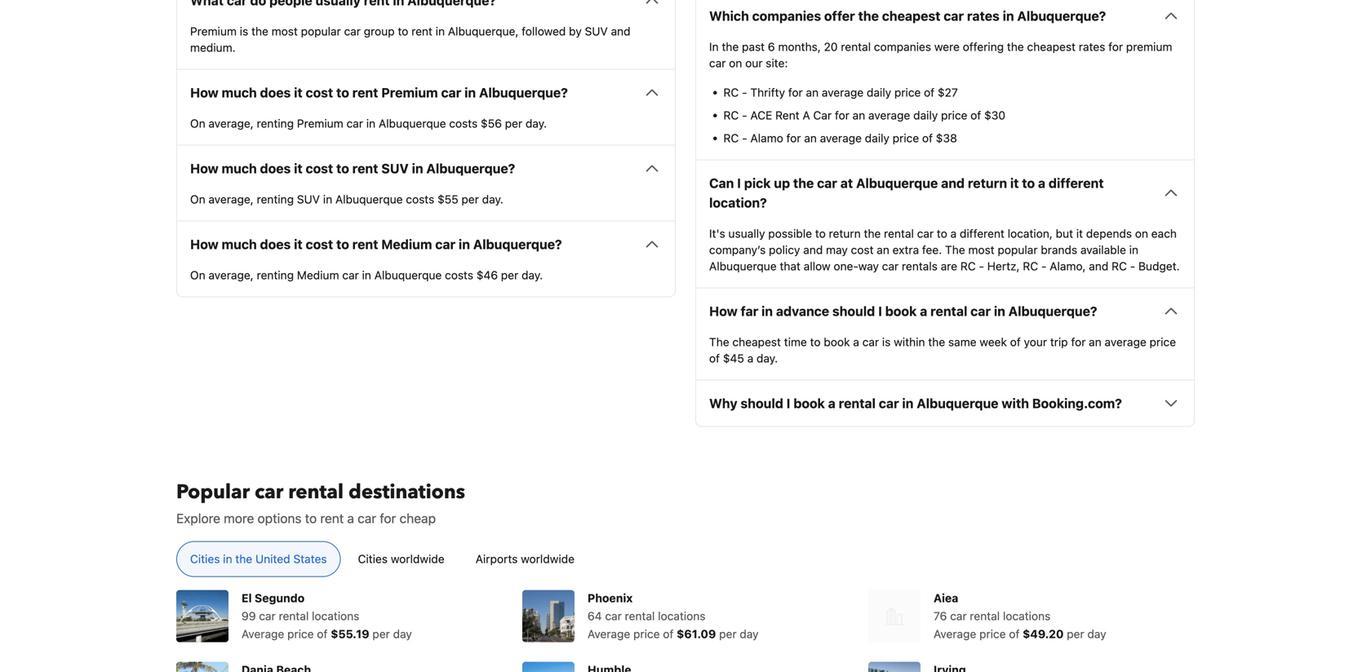 Task type: describe. For each thing, give the bounding box(es) containing it.
price inside 'el segundo 99 car rental locations average price of $55.19 per day'
[[288, 628, 314, 641]]

renting for how much does it cost to rent premium car in albuquerque?
[[257, 117, 294, 130]]

how much does it cost to rent premium car in albuquerque? button
[[190, 83, 662, 102]]

the cheapest time to book a car is within the same week of your trip for an average price of $45 a day.
[[710, 335, 1177, 365]]

price inside aiea 76 car rental locations average price of $49.20 per day
[[980, 628, 1006, 641]]

hertz,
[[988, 259, 1020, 273]]

$49.20
[[1023, 628, 1064, 641]]

on inside it's usually possible to return the rental car to a different location, but it depends on each company's policy and may cost an extra fee. the most popular brands available in albuquerque that allow one-way car rentals are rc - hertz, rc - alamo, and rc - budget.
[[1136, 227, 1149, 240]]

average inside the cheapest time to book a car is within the same week of your trip for an average price of $45 a day.
[[1105, 335, 1147, 349]]

- left hertz,
[[980, 259, 985, 273]]

how far in advance should i book a rental car in albuquerque?
[[710, 304, 1098, 319]]

to inside "can i pick up the car at albuquerque and return it to a different location?"
[[1023, 175, 1036, 191]]

airports worldwide button
[[462, 542, 589, 578]]

car up the options
[[255, 479, 284, 506]]

rent inside premium is the most popular car group to rent in albuquerque, followed by suv and medium.
[[412, 24, 433, 38]]

each
[[1152, 227, 1177, 240]]

el segundo 99 car rental locations average price of $55.19 per day
[[242, 592, 412, 641]]

a inside "can i pick up the car at albuquerque and return it to a different location?"
[[1039, 175, 1046, 191]]

$27
[[938, 86, 958, 99]]

can
[[710, 175, 734, 191]]

day for phoenix 64 car rental locations average price of $61.09 per day
[[740, 628, 759, 641]]

most inside it's usually possible to return the rental car to a different location, but it depends on each company's policy and may cost an extra fee. the most popular brands available in albuquerque that allow one-way car rentals are rc - hertz, rc - alamo, and rc - budget.
[[969, 243, 995, 257]]

alamo,
[[1050, 259, 1086, 273]]

car down destinations
[[358, 511, 377, 527]]

$46
[[477, 268, 498, 282]]

why should i book a rental car in albuquerque with booking.com? button
[[710, 394, 1182, 413]]

rc right hertz,
[[1023, 259, 1039, 273]]

on for how much does it cost to rent medium car in albuquerque?
[[190, 268, 206, 282]]

possible
[[769, 227, 813, 240]]

popular inside it's usually possible to return the rental car to a different location, but it depends on each company's policy and may cost an extra fee. the most popular brands available in albuquerque that allow one-way car rentals are rc - hertz, rc - alamo, and rc - budget.
[[998, 243, 1038, 257]]

book inside the cheapest time to book a car is within the same week of your trip for an average price of $45 a day.
[[824, 335, 850, 349]]

can i pick up the car at albuquerque and return it to a different location? button
[[710, 173, 1182, 213]]

cost for premium
[[306, 85, 333, 100]]

location,
[[1008, 227, 1053, 240]]

$38
[[936, 131, 958, 145]]

of left $30
[[971, 108, 982, 122]]

rental inside aiea 76 car rental locations average price of $49.20 per day
[[970, 610, 1000, 623]]

albuquerque,
[[448, 24, 519, 38]]

the inside the cheapest time to book a car is within the same week of your trip for an average price of $45 a day.
[[710, 335, 730, 349]]

to inside the cheapest time to book a car is within the same week of your trip for an average price of $45 a day.
[[811, 335, 821, 349]]

99
[[242, 610, 256, 623]]

in inside dropdown button
[[903, 396, 914, 411]]

for inside the cheapest time to book a car is within the same week of your trip for an average price of $45 a day.
[[1072, 335, 1086, 349]]

and down available
[[1090, 259, 1109, 273]]

to right possible
[[816, 227, 826, 240]]

alamo
[[751, 131, 784, 145]]

to inside dropdown button
[[336, 161, 349, 176]]

your
[[1024, 335, 1048, 349]]

day inside 'el segundo 99 car rental locations average price of $55.19 per day'
[[393, 628, 412, 641]]

in inside "dropdown button"
[[459, 237, 470, 252]]

company's
[[710, 243, 766, 257]]

popular
[[176, 479, 250, 506]]

rental inside how far in advance should i book a rental car in albuquerque? dropdown button
[[931, 304, 968, 319]]

book inside dropdown button
[[886, 304, 917, 319]]

cheap car rental in el segundo image
[[176, 591, 229, 643]]

rental inside phoenix 64 car rental locations average price of $61.09 per day
[[625, 610, 655, 623]]

car down premium is the most popular car group to rent in albuquerque, followed by suv and medium.
[[441, 85, 462, 100]]

trip
[[1051, 335, 1069, 349]]

cities in the united states
[[190, 553, 327, 566]]

- left ace
[[742, 108, 748, 122]]

daily for $27
[[867, 86, 892, 99]]

the inside the cheapest time to book a car is within the same week of your trip for an average price of $45 a day.
[[929, 335, 946, 349]]

suv inside premium is the most popular car group to rent in albuquerque, followed by suv and medium.
[[585, 24, 608, 38]]

rc - ace rent a car for an average daily price of $30
[[724, 108, 1006, 122]]

is inside premium is the most popular car group to rent in albuquerque, followed by suv and medium.
[[240, 24, 248, 38]]

renting for how much does it cost to rent medium car in albuquerque?
[[257, 268, 294, 282]]

how much does it cost to rent suv in albuquerque?
[[190, 161, 516, 176]]

on for how much does it cost to rent suv in albuquerque?
[[190, 193, 206, 206]]

far
[[741, 304, 759, 319]]

premium inside premium is the most popular car group to rent in albuquerque, followed by suv and medium.
[[190, 24, 237, 38]]

rc down available
[[1112, 259, 1128, 273]]

1 vertical spatial daily
[[914, 108, 938, 122]]

companies inside dropdown button
[[753, 8, 822, 24]]

were
[[935, 40, 960, 53]]

rc left thrifty
[[724, 86, 739, 99]]

to inside popular car rental destinations explore more options to rent a car for cheap
[[305, 511, 317, 527]]

day. inside the cheapest time to book a car is within the same week of your trip for an average price of $45 a day.
[[757, 352, 778, 365]]

per inside 'el segundo 99 car rental locations average price of $55.19 per day'
[[373, 628, 390, 641]]

one-
[[834, 259, 859, 273]]

more
[[224, 511, 254, 527]]

explore
[[176, 511, 220, 527]]

car inside aiea 76 car rental locations average price of $49.20 per day
[[951, 610, 967, 623]]

of inside 'el segundo 99 car rental locations average price of $55.19 per day'
[[317, 628, 328, 641]]

to inside premium is the most popular car group to rent in albuquerque, followed by suv and medium.
[[398, 24, 409, 38]]

rental inside popular car rental destinations explore more options to rent a car for cheap
[[288, 479, 344, 506]]

per for on average, renting premium car in albuquerque costs $56 per day.
[[505, 117, 523, 130]]

with
[[1002, 396, 1030, 411]]

how much does it cost to rent medium car in albuquerque?
[[190, 237, 562, 252]]

of left $38
[[923, 131, 933, 145]]

rental inside in the past 6 months, 20 rental companies were offering the cheapest rates for premium car on our site:
[[841, 40, 871, 53]]

cities for cities worldwide
[[358, 553, 388, 566]]

the inside dropdown button
[[859, 8, 879, 24]]

car inside phoenix 64 car rental locations average price of $61.09 per day
[[605, 610, 622, 623]]

it's usually possible to return the rental car to a different location, but it depends on each company's policy and may cost an extra fee. the most popular brands available in albuquerque that allow one-way car rentals are rc - hertz, rc - alamo, and rc - budget.
[[710, 227, 1180, 273]]

car inside dropdown button
[[944, 8, 964, 24]]

how far in advance should i book a rental car in albuquerque? button
[[710, 302, 1182, 321]]

cities in the united states button
[[176, 542, 341, 578]]

car up fee.
[[918, 227, 934, 240]]

car down how much does it cost to rent premium car in albuquerque?
[[347, 117, 363, 130]]

premium
[[1127, 40, 1173, 53]]

site:
[[766, 56, 788, 70]]

car inside dropdown button
[[879, 396, 900, 411]]

premium inside dropdown button
[[382, 85, 438, 100]]

costs for medium
[[445, 268, 474, 282]]

how much does it cost to rent suv in albuquerque? button
[[190, 159, 662, 178]]

suv inside dropdown button
[[382, 161, 409, 176]]

day. right the $46
[[522, 268, 543, 282]]

rates inside in the past 6 months, 20 rental companies were offering the cheapest rates for premium car on our site:
[[1079, 40, 1106, 53]]

which companies offer the cheapest car rates in albuquerque?
[[710, 8, 1107, 24]]

car right way
[[883, 259, 899, 273]]

how for how much does it cost to rent suv in albuquerque?
[[190, 161, 219, 176]]

albuquerque? inside "dropdown button"
[[473, 237, 562, 252]]

car inside "dropdown button"
[[435, 237, 456, 252]]

aiea 76 car rental locations average price of $49.20 per day
[[934, 592, 1107, 641]]

for right the car
[[835, 108, 850, 122]]

on average, renting medium car in albuquerque costs $46 per day.
[[190, 268, 543, 282]]

how for how much does it cost to rent medium car in albuquerque?
[[190, 237, 219, 252]]

for down rent
[[787, 131, 801, 145]]

for up rent
[[789, 86, 803, 99]]

rc left alamo
[[724, 131, 739, 145]]

destinations
[[349, 479, 465, 506]]

ace
[[751, 108, 773, 122]]

rates inside dropdown button
[[968, 8, 1000, 24]]

cost for suv
[[306, 161, 333, 176]]

$56
[[481, 117, 502, 130]]

on inside in the past 6 months, 20 rental companies were offering the cheapest rates for premium car on our site:
[[729, 56, 743, 70]]

return inside "can i pick up the car at albuquerque and return it to a different location?"
[[968, 175, 1008, 191]]

average down rc - thrifty for an average daily price of $27
[[869, 108, 911, 122]]

offering
[[963, 40, 1004, 53]]

up
[[774, 175, 791, 191]]

past
[[742, 40, 765, 53]]

cost for medium
[[306, 237, 333, 252]]

albuquerque down how much does it cost to rent premium car in albuquerque? dropdown button on the top left
[[379, 117, 446, 130]]

usually
[[729, 227, 766, 240]]

cost inside it's usually possible to return the rental car to a different location, but it depends on each company's policy and may cost an extra fee. the most popular brands available in albuquerque that allow one-way car rentals are rc - hertz, rc - alamo, and rc - budget.
[[851, 243, 874, 257]]

an inside the cheapest time to book a car is within the same week of your trip for an average price of $45 a day.
[[1089, 335, 1102, 349]]

cheap
[[400, 511, 436, 527]]

- left thrifty
[[742, 86, 748, 99]]

albuquerque inside "can i pick up the car at albuquerque and return it to a different location?"
[[857, 175, 938, 191]]

6
[[768, 40, 775, 53]]

rent
[[776, 108, 800, 122]]

of inside phoenix 64 car rental locations average price of $61.09 per day
[[663, 628, 674, 641]]

why
[[710, 396, 738, 411]]

location?
[[710, 195, 767, 211]]

it for how much does it cost to rent suv in albuquerque?
[[294, 161, 303, 176]]

return inside it's usually possible to return the rental car to a different location, but it depends on each company's policy and may cost an extra fee. the most popular brands available in albuquerque that allow one-way car rentals are rc - hertz, rc - alamo, and rc - budget.
[[829, 227, 861, 240]]

airports worldwide
[[476, 553, 575, 566]]

per right $55
[[462, 193, 479, 206]]

car inside in the past 6 months, 20 rental companies were offering the cheapest rates for premium car on our site:
[[710, 56, 726, 70]]

car inside "can i pick up the car at albuquerque and return it to a different location?"
[[818, 175, 838, 191]]

it inside it's usually possible to return the rental car to a different location, but it depends on each company's policy and may cost an extra fee. the most popular brands available in albuquerque that allow one-way car rentals are rc - hertz, rc - alamo, and rc - budget.
[[1077, 227, 1084, 240]]

group
[[364, 24, 395, 38]]

locations inside 'el segundo 99 car rental locations average price of $55.19 per day'
[[312, 610, 360, 623]]

different inside it's usually possible to return the rental car to a different location, but it depends on each company's policy and may cost an extra fee. the most popular brands available in albuquerque that allow one-way car rentals are rc - hertz, rc - alamo, and rc - budget.
[[960, 227, 1005, 240]]

much for how much does it cost to rent premium car in albuquerque?
[[222, 85, 257, 100]]

albuquerque down how much does it cost to rent medium car in albuquerque? "dropdown button"
[[375, 268, 442, 282]]

average, for how much does it cost to rent suv in albuquerque?
[[209, 193, 254, 206]]

extra
[[893, 243, 920, 257]]

albuquerque down how much does it cost to rent suv in albuquerque?
[[336, 193, 403, 206]]

tab list containing cities in the united states
[[163, 542, 1209, 578]]

cities worldwide
[[358, 553, 445, 566]]

most inside premium is the most popular car group to rent in albuquerque, followed by suv and medium.
[[272, 24, 298, 38]]

in inside button
[[223, 553, 232, 566]]

how much does it cost to rent premium car in albuquerque?
[[190, 85, 568, 100]]

the inside button
[[235, 553, 253, 566]]

price left $38
[[893, 131, 920, 145]]

cheap car rental in phoenix image
[[523, 591, 575, 643]]

car down 'how much does it cost to rent medium car in albuquerque?' at the left top
[[342, 268, 359, 282]]

in inside it's usually possible to return the rental car to a different location, but it depends on each company's policy and may cost an extra fee. the most popular brands available in albuquerque that allow one-way car rentals are rc - hertz, rc - alamo, and rc - budget.
[[1130, 243, 1139, 257]]

price down $27
[[942, 108, 968, 122]]

worldwide for airports worldwide
[[521, 553, 575, 566]]

much for how much does it cost to rent medium car in albuquerque?
[[222, 237, 257, 252]]

for inside in the past 6 months, 20 rental companies were offering the cheapest rates for premium car on our site:
[[1109, 40, 1124, 53]]

0 horizontal spatial suv
[[297, 193, 320, 206]]

an inside it's usually possible to return the rental car to a different location, but it depends on each company's policy and may cost an extra fee. the most popular brands available in albuquerque that allow one-way car rentals are rc - hertz, rc - alamo, and rc - budget.
[[877, 243, 890, 257]]

and up allow
[[804, 243, 823, 257]]

by
[[569, 24, 582, 38]]

advance
[[776, 304, 830, 319]]

brands
[[1041, 243, 1078, 257]]

aiea
[[934, 592, 959, 605]]

albuquerque inside dropdown button
[[917, 396, 999, 411]]

cheapest inside in the past 6 months, 20 rental companies were offering the cheapest rates for premium car on our site:
[[1028, 40, 1076, 53]]

average, for how much does it cost to rent medium car in albuquerque?
[[209, 268, 254, 282]]

per for aiea 76 car rental locations average price of $49.20 per day
[[1067, 628, 1085, 641]]

does for how much does it cost to rent premium car in albuquerque?
[[260, 85, 291, 100]]

$55
[[438, 193, 459, 206]]

day. right $55
[[482, 193, 504, 206]]

average up the car
[[822, 86, 864, 99]]

locations for 64
[[658, 610, 706, 623]]

rental inside it's usually possible to return the rental car to a different location, but it depends on each company's policy and may cost an extra fee. the most popular brands available in albuquerque that allow one-way car rentals are rc - hertz, rc - alamo, and rc - budget.
[[884, 227, 914, 240]]

an down a
[[805, 131, 817, 145]]

average inside 'el segundo 99 car rental locations average price of $55.19 per day'
[[242, 628, 284, 641]]

should inside dropdown button
[[833, 304, 876, 319]]

- down brands
[[1042, 259, 1047, 273]]

week
[[980, 335, 1008, 349]]

available
[[1081, 243, 1127, 257]]

- left alamo
[[742, 131, 748, 145]]

rentals
[[902, 259, 938, 273]]

our
[[746, 56, 763, 70]]

car inside 'el segundo 99 car rental locations average price of $55.19 per day'
[[259, 610, 276, 623]]



Task type: locate. For each thing, give the bounding box(es) containing it.
0 vertical spatial on
[[729, 56, 743, 70]]

2 vertical spatial average,
[[209, 268, 254, 282]]

2 does from the top
[[260, 161, 291, 176]]

within
[[894, 335, 926, 349]]

albuquerque down 'company's'
[[710, 259, 777, 273]]

0 vertical spatial suv
[[585, 24, 608, 38]]

an up a
[[806, 86, 819, 99]]

0 horizontal spatial cheapest
[[733, 335, 781, 349]]

3 on from the top
[[190, 268, 206, 282]]

0 vertical spatial i
[[738, 175, 741, 191]]

an
[[806, 86, 819, 99], [853, 108, 866, 122], [805, 131, 817, 145], [877, 243, 890, 257], [1089, 335, 1102, 349]]

policy
[[769, 243, 801, 257]]

does inside how much does it cost to rent premium car in albuquerque? dropdown button
[[260, 85, 291, 100]]

popular inside premium is the most popular car group to rent in albuquerque, followed by suv and medium.
[[301, 24, 341, 38]]

i down time
[[787, 396, 791, 411]]

worldwide for cities worldwide
[[391, 553, 445, 566]]

2 vertical spatial suv
[[297, 193, 320, 206]]

the inside it's usually possible to return the rental car to a different location, but it depends on each company's policy and may cost an extra fee. the most popular brands available in albuquerque that allow one-way car rentals are rc - hertz, rc - alamo, and rc - budget.
[[946, 243, 966, 257]]

0 vertical spatial on
[[190, 117, 206, 130]]

of left $61.09
[[663, 628, 674, 641]]

a
[[803, 108, 811, 122]]

daily for $38
[[865, 131, 890, 145]]

of left your
[[1011, 335, 1021, 349]]

2 on from the top
[[190, 193, 206, 206]]

are
[[941, 259, 958, 273]]

the inside it's usually possible to return the rental car to a different location, but it depends on each company's policy and may cost an extra fee. the most popular brands available in albuquerque that allow one-way car rentals are rc - hertz, rc - alamo, and rc - budget.
[[864, 227, 881, 240]]

does for how much does it cost to rent medium car in albuquerque?
[[260, 237, 291, 252]]

1 vertical spatial different
[[960, 227, 1005, 240]]

medium
[[382, 237, 432, 252], [297, 268, 339, 282]]

cost up on average, renting premium car in albuquerque costs $56 per day.
[[306, 85, 333, 100]]

rc left ace
[[724, 108, 739, 122]]

it up on average, renting premium car in albuquerque costs $56 per day.
[[294, 85, 303, 100]]

in inside premium is the most popular car group to rent in albuquerque, followed by suv and medium.
[[436, 24, 445, 38]]

0 vertical spatial does
[[260, 85, 291, 100]]

cheapest inside the cheapest time to book a car is within the same week of your trip for an average price of $45 a day.
[[733, 335, 781, 349]]

popular down location,
[[998, 243, 1038, 257]]

and down $38
[[942, 175, 965, 191]]

should right 'why'
[[741, 396, 784, 411]]

budget.
[[1139, 259, 1180, 273]]

-
[[742, 86, 748, 99], [742, 108, 748, 122], [742, 131, 748, 145], [980, 259, 985, 273], [1042, 259, 1047, 273], [1131, 259, 1136, 273]]

1 vertical spatial cheapest
[[1028, 40, 1076, 53]]

0 vertical spatial companies
[[753, 8, 822, 24]]

suv down how much does it cost to rent suv in albuquerque?
[[297, 193, 320, 206]]

average
[[822, 86, 864, 99], [869, 108, 911, 122], [820, 131, 862, 145], [1105, 335, 1147, 349]]

2 horizontal spatial average
[[934, 628, 977, 641]]

does for how much does it cost to rent suv in albuquerque?
[[260, 161, 291, 176]]

car inside the cheapest time to book a car is within the same week of your trip for an average price of $45 a day.
[[863, 335, 880, 349]]

2 average, from the top
[[209, 193, 254, 206]]

1 locations from the left
[[312, 610, 360, 623]]

a
[[1039, 175, 1046, 191], [951, 227, 957, 240], [920, 304, 928, 319], [854, 335, 860, 349], [748, 352, 754, 365], [829, 396, 836, 411], [347, 511, 354, 527]]

day right "$55.19"
[[393, 628, 412, 641]]

way
[[859, 259, 879, 273]]

3 average, from the top
[[209, 268, 254, 282]]

average
[[242, 628, 284, 641], [588, 628, 631, 641], [934, 628, 977, 641]]

1 vertical spatial average,
[[209, 193, 254, 206]]

cheap car rental in aiea image
[[869, 591, 921, 643]]

does
[[260, 85, 291, 100], [260, 161, 291, 176], [260, 237, 291, 252]]

average for phoenix 64 car rental locations average price of $61.09 per day
[[588, 628, 631, 641]]

2 horizontal spatial premium
[[382, 85, 438, 100]]

renting
[[257, 117, 294, 130], [257, 193, 294, 206], [257, 268, 294, 282]]

book right time
[[824, 335, 850, 349]]

2 horizontal spatial day
[[1088, 628, 1107, 641]]

2 vertical spatial cheapest
[[733, 335, 781, 349]]

rental inside the why should i book a rental car in albuquerque with booking.com? dropdown button
[[839, 396, 876, 411]]

1 horizontal spatial rates
[[1079, 40, 1106, 53]]

2 locations from the left
[[658, 610, 706, 623]]

it inside "can i pick up the car at albuquerque and return it to a different location?"
[[1011, 175, 1019, 191]]

day inside aiea 76 car rental locations average price of $49.20 per day
[[1088, 628, 1107, 641]]

cities down explore
[[190, 553, 220, 566]]

to right the options
[[305, 511, 317, 527]]

rental inside 'el segundo 99 car rental locations average price of $55.19 per day'
[[279, 610, 309, 623]]

1 vertical spatial i
[[879, 304, 883, 319]]

2 vertical spatial costs
[[445, 268, 474, 282]]

2 vertical spatial renting
[[257, 268, 294, 282]]

cost inside dropdown button
[[306, 161, 333, 176]]

albuquerque right at
[[857, 175, 938, 191]]

phoenix
[[588, 592, 633, 605]]

1 vertical spatial does
[[260, 161, 291, 176]]

1 horizontal spatial i
[[787, 396, 791, 411]]

it for how much does it cost to rent medium car in albuquerque?
[[294, 237, 303, 252]]

0 vertical spatial medium
[[382, 237, 432, 252]]

1 vertical spatial popular
[[998, 243, 1038, 257]]

cost up on average, renting suv in albuquerque costs $55 per day. on the left top of page
[[306, 161, 333, 176]]

1 vertical spatial should
[[741, 396, 784, 411]]

locations for 76
[[1004, 610, 1051, 623]]

0 vertical spatial book
[[886, 304, 917, 319]]

2 vertical spatial does
[[260, 237, 291, 252]]

1 much from the top
[[222, 85, 257, 100]]

locations up the "$49.20"
[[1004, 610, 1051, 623]]

to right the group
[[398, 24, 409, 38]]

1 horizontal spatial companies
[[874, 40, 932, 53]]

$30
[[985, 108, 1006, 122]]

cost up way
[[851, 243, 874, 257]]

cheapest inside dropdown button
[[883, 8, 941, 24]]

how for how much does it cost to rent premium car in albuquerque?
[[190, 85, 219, 100]]

0 horizontal spatial cities
[[190, 553, 220, 566]]

2 vertical spatial i
[[787, 396, 791, 411]]

car up were
[[944, 8, 964, 24]]

0 horizontal spatial locations
[[312, 610, 360, 623]]

car up week
[[971, 304, 991, 319]]

price left $61.09
[[634, 628, 660, 641]]

1 horizontal spatial day
[[740, 628, 759, 641]]

0 horizontal spatial different
[[960, 227, 1005, 240]]

much inside how much does it cost to rent premium car in albuquerque? dropdown button
[[222, 85, 257, 100]]

1 vertical spatial is
[[883, 335, 891, 349]]

0 horizontal spatial rates
[[968, 8, 1000, 24]]

average, for how much does it cost to rent premium car in albuquerque?
[[209, 117, 254, 130]]

2 vertical spatial on
[[190, 268, 206, 282]]

a inside it's usually possible to return the rental car to a different location, but it depends on each company's policy and may cost an extra fee. the most popular brands available in albuquerque that allow one-way car rentals are rc - hertz, rc - alamo, and rc - budget.
[[951, 227, 957, 240]]

the inside "can i pick up the car at albuquerque and return it to a different location?"
[[794, 175, 814, 191]]

and inside premium is the most popular car group to rent in albuquerque, followed by suv and medium.
[[611, 24, 631, 38]]

a inside the why should i book a rental car in albuquerque with booking.com? dropdown button
[[829, 396, 836, 411]]

is
[[240, 24, 248, 38], [883, 335, 891, 349]]

day for aiea 76 car rental locations average price of $49.20 per day
[[1088, 628, 1107, 641]]

medium up on average, renting medium car in albuquerque costs $46 per day.
[[382, 237, 432, 252]]

cities
[[190, 553, 220, 566], [358, 553, 388, 566]]

to up on average, renting premium car in albuquerque costs $56 per day.
[[336, 85, 349, 100]]

daily up $38
[[914, 108, 938, 122]]

1 vertical spatial on
[[1136, 227, 1149, 240]]

tab list
[[163, 542, 1209, 578]]

1 horizontal spatial return
[[968, 175, 1008, 191]]

rent for medium
[[352, 237, 378, 252]]

3 much from the top
[[222, 237, 257, 252]]

of left $45
[[710, 352, 720, 365]]

1 horizontal spatial most
[[969, 243, 995, 257]]

1 horizontal spatial medium
[[382, 237, 432, 252]]

1 on from the top
[[190, 117, 206, 130]]

followed
[[522, 24, 566, 38]]

different up hertz,
[[960, 227, 1005, 240]]

same
[[949, 335, 977, 349]]

0 vertical spatial daily
[[867, 86, 892, 99]]

costs left the $46
[[445, 268, 474, 282]]

which
[[710, 8, 749, 24]]

1 horizontal spatial the
[[946, 243, 966, 257]]

worldwide inside the "cities worldwide" button
[[391, 553, 445, 566]]

rates up offering
[[968, 8, 1000, 24]]

1 cities from the left
[[190, 553, 220, 566]]

0 vertical spatial return
[[968, 175, 1008, 191]]

2 vertical spatial book
[[794, 396, 825, 411]]

a inside how far in advance should i book a rental car in albuquerque? dropdown button
[[920, 304, 928, 319]]

1 horizontal spatial average
[[588, 628, 631, 641]]

locations up $61.09
[[658, 610, 706, 623]]

1 horizontal spatial suv
[[382, 161, 409, 176]]

1 vertical spatial rates
[[1079, 40, 1106, 53]]

per right the "$49.20"
[[1067, 628, 1085, 641]]

on left each
[[1136, 227, 1149, 240]]

on average, renting suv in albuquerque costs $55 per day.
[[190, 193, 504, 206]]

day. right $45
[[757, 352, 778, 365]]

is inside the cheapest time to book a car is within the same week of your trip for an average price of $45 a day.
[[883, 335, 891, 349]]

1 horizontal spatial popular
[[998, 243, 1038, 257]]

3 day from the left
[[1088, 628, 1107, 641]]

3 average from the left
[[934, 628, 977, 641]]

of inside aiea 76 car rental locations average price of $49.20 per day
[[1010, 628, 1020, 641]]

should inside dropdown button
[[741, 396, 784, 411]]

offer
[[825, 8, 856, 24]]

0 vertical spatial average,
[[209, 117, 254, 130]]

0 vertical spatial most
[[272, 24, 298, 38]]

cities inside "cities in the united states" button
[[190, 553, 220, 566]]

states
[[294, 553, 327, 566]]

0 vertical spatial is
[[240, 24, 248, 38]]

does inside how much does it cost to rent suv in albuquerque? dropdown button
[[260, 161, 291, 176]]

locations inside aiea 76 car rental locations average price of $49.20 per day
[[1004, 610, 1051, 623]]

should down one-
[[833, 304, 876, 319]]

cheapest up $45
[[733, 335, 781, 349]]

at
[[841, 175, 854, 191]]

i inside "can i pick up the car at albuquerque and return it to a different location?"
[[738, 175, 741, 191]]

cheapest up were
[[883, 8, 941, 24]]

in
[[1003, 8, 1015, 24], [436, 24, 445, 38], [465, 85, 476, 100], [366, 117, 376, 130], [412, 161, 424, 176], [323, 193, 332, 206], [459, 237, 470, 252], [1130, 243, 1139, 257], [362, 268, 371, 282], [762, 304, 773, 319], [995, 304, 1006, 319], [903, 396, 914, 411], [223, 553, 232, 566]]

2 horizontal spatial suv
[[585, 24, 608, 38]]

it up location,
[[1011, 175, 1019, 191]]

per right "$55.19"
[[373, 628, 390, 641]]

2 horizontal spatial i
[[879, 304, 883, 319]]

0 vertical spatial rates
[[968, 8, 1000, 24]]

car right 76
[[951, 610, 967, 623]]

el
[[242, 592, 252, 605]]

rc
[[724, 86, 739, 99], [724, 108, 739, 122], [724, 131, 739, 145], [961, 259, 976, 273], [1023, 259, 1039, 273], [1112, 259, 1128, 273]]

that
[[780, 259, 801, 273]]

0 horizontal spatial premium
[[190, 24, 237, 38]]

2 vertical spatial premium
[[297, 117, 344, 130]]

cities worldwide button
[[344, 542, 459, 578]]

worldwide down cheap
[[391, 553, 445, 566]]

price inside the cheapest time to book a car is within the same week of your trip for an average price of $45 a day.
[[1150, 335, 1177, 349]]

1 horizontal spatial different
[[1049, 175, 1104, 191]]

rent inside how much does it cost to rent suv in albuquerque? dropdown button
[[352, 161, 378, 176]]

why should i book a rental car in albuquerque with booking.com?
[[710, 396, 1123, 411]]

much inside how much does it cost to rent suv in albuquerque? dropdown button
[[222, 161, 257, 176]]

0 horizontal spatial the
[[710, 335, 730, 349]]

of left the "$49.20"
[[1010, 628, 1020, 641]]

rent inside popular car rental destinations explore more options to rent a car for cheap
[[320, 511, 344, 527]]

for inside popular car rental destinations explore more options to rent a car for cheap
[[380, 511, 396, 527]]

2 worldwide from the left
[[521, 553, 575, 566]]

cities right states
[[358, 553, 388, 566]]

but
[[1056, 227, 1074, 240]]

time
[[785, 335, 807, 349]]

0 horizontal spatial popular
[[301, 24, 341, 38]]

0 horizontal spatial on
[[729, 56, 743, 70]]

can i pick up the car at albuquerque and return it to a different location?
[[710, 175, 1104, 211]]

0 horizontal spatial most
[[272, 24, 298, 38]]

rc - alamo for an average daily price of $38
[[724, 131, 958, 145]]

different inside "can i pick up the car at albuquerque and return it to a different location?"
[[1049, 175, 1104, 191]]

3 locations from the left
[[1004, 610, 1051, 623]]

1 vertical spatial on
[[190, 193, 206, 206]]

daily
[[867, 86, 892, 99], [914, 108, 938, 122], [865, 131, 890, 145]]

0 horizontal spatial day
[[393, 628, 412, 641]]

premium is the most popular car group to rent in albuquerque, followed by suv and medium.
[[190, 24, 631, 54]]

1 horizontal spatial locations
[[658, 610, 706, 623]]

0 horizontal spatial i
[[738, 175, 741, 191]]

costs for premium
[[449, 117, 478, 130]]

0 horizontal spatial average
[[242, 628, 284, 641]]

1 horizontal spatial premium
[[297, 117, 344, 130]]

worldwide
[[391, 553, 445, 566], [521, 553, 575, 566]]

thrifty
[[751, 86, 786, 99]]

2 horizontal spatial locations
[[1004, 610, 1051, 623]]

rental
[[841, 40, 871, 53], [884, 227, 914, 240], [931, 304, 968, 319], [839, 396, 876, 411], [288, 479, 344, 506], [279, 610, 309, 623], [625, 610, 655, 623], [970, 610, 1000, 623]]

it for how much does it cost to rent premium car in albuquerque?
[[294, 85, 303, 100]]

0 vertical spatial costs
[[449, 117, 478, 130]]

i inside dropdown button
[[787, 396, 791, 411]]

an up way
[[877, 243, 890, 257]]

car down $55
[[435, 237, 456, 252]]

it up on average, renting suv in albuquerque costs $55 per day. on the left top of page
[[294, 161, 303, 176]]

medium.
[[190, 41, 236, 54]]

average inside aiea 76 car rental locations average price of $49.20 per day
[[934, 628, 977, 641]]

of left $27
[[924, 86, 935, 99]]

1 vertical spatial suv
[[382, 161, 409, 176]]

united
[[256, 553, 290, 566]]

0 horizontal spatial should
[[741, 396, 784, 411]]

rent for premium
[[352, 85, 378, 100]]

1 vertical spatial premium
[[382, 85, 438, 100]]

price down budget.
[[1150, 335, 1177, 349]]

much for how much does it cost to rent suv in albuquerque?
[[222, 161, 257, 176]]

worldwide inside airports worldwide button
[[521, 553, 575, 566]]

rent inside how much does it cost to rent premium car in albuquerque? dropdown button
[[352, 85, 378, 100]]

it inside "dropdown button"
[[294, 237, 303, 252]]

rc right are
[[961, 259, 976, 273]]

the up are
[[946, 243, 966, 257]]

2 day from the left
[[740, 628, 759, 641]]

0 vertical spatial cheapest
[[883, 8, 941, 24]]

average for aiea 76 car rental locations average price of $49.20 per day
[[934, 628, 977, 641]]

car left the group
[[344, 24, 361, 38]]

does inside how much does it cost to rent medium car in albuquerque? "dropdown button"
[[260, 237, 291, 252]]

book up within
[[886, 304, 917, 319]]

cost
[[306, 85, 333, 100], [306, 161, 333, 176], [306, 237, 333, 252], [851, 243, 874, 257]]

1 horizontal spatial on
[[1136, 227, 1149, 240]]

cost inside dropdown button
[[306, 85, 333, 100]]

0 vertical spatial should
[[833, 304, 876, 319]]

on
[[729, 56, 743, 70], [1136, 227, 1149, 240]]

companies down 'which companies offer the cheapest car rates in albuquerque?'
[[874, 40, 932, 53]]

it right but
[[1077, 227, 1084, 240]]

may
[[826, 243, 848, 257]]

day right the "$49.20"
[[1088, 628, 1107, 641]]

price inside phoenix 64 car rental locations average price of $61.09 per day
[[634, 628, 660, 641]]

an right trip at the right
[[1089, 335, 1102, 349]]

1 renting from the top
[[257, 117, 294, 130]]

suv down on average, renting premium car in albuquerque costs $56 per day.
[[382, 161, 409, 176]]

and right by
[[611, 24, 631, 38]]

the
[[946, 243, 966, 257], [710, 335, 730, 349]]

for right trip at the right
[[1072, 335, 1086, 349]]

2 vertical spatial daily
[[865, 131, 890, 145]]

pick
[[745, 175, 771, 191]]

1 vertical spatial much
[[222, 161, 257, 176]]

1 does from the top
[[260, 85, 291, 100]]

rent inside how much does it cost to rent medium car in albuquerque? "dropdown button"
[[352, 237, 378, 252]]

1 horizontal spatial cities
[[358, 553, 388, 566]]

1 horizontal spatial cheapest
[[883, 8, 941, 24]]

i
[[738, 175, 741, 191], [879, 304, 883, 319], [787, 396, 791, 411]]

popular
[[301, 24, 341, 38], [998, 243, 1038, 257]]

cheapest right offering
[[1028, 40, 1076, 53]]

$45
[[723, 352, 745, 365]]

how much does it cost to rent medium car in albuquerque? button
[[190, 235, 662, 254]]

average right trip at the right
[[1105, 335, 1147, 349]]

to up on average, renting medium car in albuquerque costs $46 per day.
[[336, 237, 349, 252]]

1 horizontal spatial is
[[883, 335, 891, 349]]

1 vertical spatial most
[[969, 243, 995, 257]]

an down rc - thrifty for an average daily price of $27
[[853, 108, 866, 122]]

suv right by
[[585, 24, 608, 38]]

phoenix 64 car rental locations average price of $61.09 per day
[[588, 592, 759, 641]]

0 vertical spatial renting
[[257, 117, 294, 130]]

albuquerque?
[[1018, 8, 1107, 24], [479, 85, 568, 100], [427, 161, 516, 176], [473, 237, 562, 252], [1009, 304, 1098, 319]]

0 horizontal spatial worldwide
[[391, 553, 445, 566]]

premium
[[190, 24, 237, 38], [382, 85, 438, 100], [297, 117, 344, 130]]

per for phoenix 64 car rental locations average price of $61.09 per day
[[720, 628, 737, 641]]

2 cities from the left
[[358, 553, 388, 566]]

and inside "can i pick up the car at albuquerque and return it to a different location?"
[[942, 175, 965, 191]]

price left the "$49.20"
[[980, 628, 1006, 641]]

0 vertical spatial popular
[[301, 24, 341, 38]]

cost down on average, renting suv in albuquerque costs $55 per day. on the left top of page
[[306, 237, 333, 252]]

much inside how much does it cost to rent medium car in albuquerque? "dropdown button"
[[222, 237, 257, 252]]

on for how much does it cost to rent premium car in albuquerque?
[[190, 117, 206, 130]]

0 vertical spatial the
[[946, 243, 966, 257]]

2 horizontal spatial cheapest
[[1028, 40, 1076, 53]]

rates left premium
[[1079, 40, 1106, 53]]

book inside dropdown button
[[794, 396, 825, 411]]

$61.09
[[677, 628, 716, 641]]

in
[[710, 40, 719, 53]]

cities for cities in the united states
[[190, 553, 220, 566]]

on average, renting premium car in albuquerque costs $56 per day.
[[190, 117, 547, 130]]

to up fee.
[[937, 227, 948, 240]]

which companies offer the cheapest car rates in albuquerque? button
[[710, 6, 1182, 26]]

premium up how much does it cost to rent suv in albuquerque?
[[297, 117, 344, 130]]

to inside "dropdown button"
[[336, 237, 349, 252]]

airports
[[476, 553, 518, 566]]

day inside phoenix 64 car rental locations average price of $61.09 per day
[[740, 628, 759, 641]]

0 horizontal spatial return
[[829, 227, 861, 240]]

0 vertical spatial premium
[[190, 24, 237, 38]]

3 renting from the top
[[257, 268, 294, 282]]

2 vertical spatial much
[[222, 237, 257, 252]]

return up 'may'
[[829, 227, 861, 240]]

1 horizontal spatial worldwide
[[521, 553, 575, 566]]

cities inside the "cities worldwide" button
[[358, 553, 388, 566]]

how
[[190, 85, 219, 100], [190, 161, 219, 176], [190, 237, 219, 252], [710, 304, 738, 319]]

- left budget.
[[1131, 259, 1136, 273]]

1 worldwide from the left
[[391, 553, 445, 566]]

1 vertical spatial renting
[[257, 193, 294, 206]]

0 vertical spatial different
[[1049, 175, 1104, 191]]

cost inside "dropdown button"
[[306, 237, 333, 252]]

months,
[[779, 40, 821, 53]]

premium up medium.
[[190, 24, 237, 38]]

of left "$55.19"
[[317, 628, 328, 641]]

daily up rc - ace rent a car for an average daily price of $30
[[867, 86, 892, 99]]

options
[[258, 511, 302, 527]]

price left $27
[[895, 86, 921, 99]]

return down $30
[[968, 175, 1008, 191]]

average down the car
[[820, 131, 862, 145]]

how for how far in advance should i book a rental car in albuquerque?
[[710, 304, 738, 319]]

1 day from the left
[[393, 628, 412, 641]]

car down phoenix at the bottom of page
[[605, 610, 622, 623]]

0 horizontal spatial is
[[240, 24, 248, 38]]

1 vertical spatial medium
[[297, 268, 339, 282]]

2 much from the top
[[222, 161, 257, 176]]

the
[[859, 8, 879, 24], [252, 24, 269, 38], [722, 40, 739, 53], [1008, 40, 1025, 53], [794, 175, 814, 191], [864, 227, 881, 240], [929, 335, 946, 349], [235, 553, 253, 566]]

2 average from the left
[[588, 628, 631, 641]]

the up $45
[[710, 335, 730, 349]]

the inside premium is the most popular car group to rent in albuquerque, followed by suv and medium.
[[252, 24, 269, 38]]

car inside premium is the most popular car group to rent in albuquerque, followed by suv and medium.
[[344, 24, 361, 38]]

0 horizontal spatial medium
[[297, 268, 339, 282]]

1 vertical spatial costs
[[406, 193, 435, 206]]

1 average, from the top
[[209, 117, 254, 130]]

0 vertical spatial much
[[222, 85, 257, 100]]

allow
[[804, 259, 831, 273]]

car
[[814, 108, 832, 122]]

price down segundo
[[288, 628, 314, 641]]

1 vertical spatial return
[[829, 227, 861, 240]]

rates
[[968, 8, 1000, 24], [1079, 40, 1106, 53]]

day. right $56
[[526, 117, 547, 130]]

medium inside "dropdown button"
[[382, 237, 432, 252]]

worldwide right airports
[[521, 553, 575, 566]]

for
[[1109, 40, 1124, 53], [789, 86, 803, 99], [835, 108, 850, 122], [787, 131, 801, 145], [1072, 335, 1086, 349], [380, 511, 396, 527]]

per for on average, renting medium car in albuquerque costs $46 per day.
[[501, 268, 519, 282]]

cheapest
[[883, 8, 941, 24], [1028, 40, 1076, 53], [733, 335, 781, 349]]

rent up on average, renting premium car in albuquerque costs $56 per day.
[[352, 85, 378, 100]]

3 does from the top
[[260, 237, 291, 252]]

fee.
[[923, 243, 943, 257]]

2 renting from the top
[[257, 193, 294, 206]]

a inside popular car rental destinations explore more options to rent a car for cheap
[[347, 511, 354, 527]]

to
[[398, 24, 409, 38], [336, 85, 349, 100], [336, 161, 349, 176], [1023, 175, 1036, 191], [816, 227, 826, 240], [937, 227, 948, 240], [336, 237, 349, 252], [811, 335, 821, 349], [305, 511, 317, 527]]

albuquerque inside it's usually possible to return the rental car to a different location, but it depends on each company's policy and may cost an extra fee. the most popular brands available in albuquerque that allow one-way car rentals are rc - hertz, rc - alamo, and rc - budget.
[[710, 259, 777, 273]]

companies inside in the past 6 months, 20 rental companies were offering the cheapest rates for premium car on our site:
[[874, 40, 932, 53]]

1 average from the left
[[242, 628, 284, 641]]

renting for how much does it cost to rent suv in albuquerque?
[[257, 193, 294, 206]]

car left within
[[863, 335, 880, 349]]

rent for suv
[[352, 161, 378, 176]]



Task type: vqa. For each thing, say whether or not it's contained in the screenshot.


